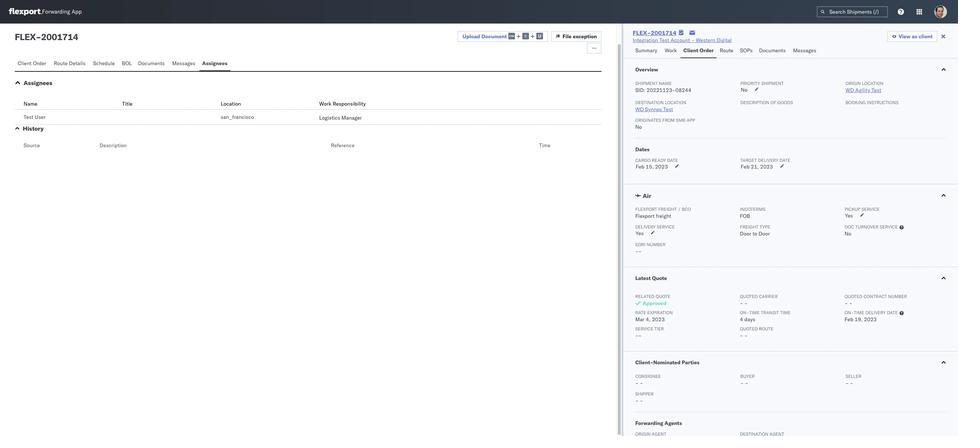 Task type: locate. For each thing, give the bounding box(es) containing it.
upload document button
[[457, 31, 548, 42]]

quoted down days
[[740, 327, 758, 332]]

assignees
[[202, 60, 227, 67], [24, 79, 52, 87]]

client
[[919, 33, 933, 40]]

2001714
[[651, 29, 676, 36], [41, 31, 78, 42]]

route down digital
[[720, 47, 733, 54]]

2 horizontal spatial time
[[854, 310, 864, 316]]

1 vertical spatial no
[[635, 124, 642, 131]]

freight left /
[[658, 207, 677, 212]]

on-time delivery date
[[845, 310, 898, 316]]

assignees button
[[199, 57, 230, 71], [24, 79, 52, 87]]

1 horizontal spatial name
[[659, 81, 672, 86]]

1 horizontal spatial on-
[[845, 310, 854, 316]]

1 horizontal spatial assignees button
[[199, 57, 230, 71]]

0 horizontal spatial messages button
[[169, 57, 199, 71]]

test up from
[[663, 106, 673, 113]]

1 horizontal spatial app
[[687, 118, 695, 123]]

0 horizontal spatial 2001714
[[41, 31, 78, 42]]

door down type
[[759, 231, 770, 237]]

2001714 down forwarding app
[[41, 31, 78, 42]]

08244
[[675, 87, 691, 94]]

history
[[23, 125, 44, 132]]

2 horizontal spatial feb
[[845, 317, 853, 323]]

2 on- from the left
[[845, 310, 854, 316]]

1 horizontal spatial client order
[[684, 47, 714, 54]]

documents right "sops" button at the top right of page
[[759, 47, 786, 54]]

forwarding up flex - 2001714
[[42, 8, 70, 15]]

0 horizontal spatial work
[[319, 101, 331, 107]]

client order button down western
[[681, 44, 717, 58]]

wd down destination
[[635, 106, 644, 113]]

documents
[[759, 47, 786, 54], [138, 60, 165, 67]]

yes down delivery
[[636, 230, 644, 237]]

1 horizontal spatial documents
[[759, 47, 786, 54]]

documents button right bol
[[135, 57, 169, 71]]

1 vertical spatial assignees button
[[24, 79, 52, 87]]

0 horizontal spatial delivery
[[758, 158, 778, 163]]

description of goods
[[740, 100, 793, 105]]

0 horizontal spatial wd
[[635, 106, 644, 113]]

flexport
[[635, 207, 657, 212], [635, 213, 655, 220]]

feb for feb 19, 2023
[[845, 317, 853, 323]]

description for description of goods
[[740, 100, 769, 105]]

client order down western
[[684, 47, 714, 54]]

1 vertical spatial wd
[[635, 106, 644, 113]]

manager
[[341, 115, 362, 121]]

3 time from the left
[[854, 310, 864, 316]]

on- up feb 19, 2023 on the right bottom
[[845, 310, 854, 316]]

client order
[[684, 47, 714, 54], [18, 60, 46, 67]]

1 horizontal spatial work
[[665, 47, 677, 54]]

test
[[660, 37, 669, 44], [872, 87, 881, 94], [663, 106, 673, 113], [24, 114, 33, 121]]

from
[[662, 118, 675, 123]]

1 horizontal spatial door
[[759, 231, 770, 237]]

0 horizontal spatial description
[[100, 142, 127, 149]]

location inside destination location wd synnex test
[[665, 100, 686, 105]]

schedule button
[[90, 57, 119, 71]]

test inside origin location wd agility test
[[872, 87, 881, 94]]

0 horizontal spatial route
[[54, 60, 68, 67]]

related quote
[[635, 294, 670, 300]]

0 vertical spatial forwarding
[[42, 8, 70, 15]]

feb left 19,
[[845, 317, 853, 323]]

door down freight
[[740, 231, 751, 237]]

0 vertical spatial description
[[740, 100, 769, 105]]

0 vertical spatial no
[[741, 87, 748, 93]]

approved
[[643, 300, 667, 307]]

transit
[[761, 310, 779, 316]]

work responsibility
[[319, 101, 366, 107]]

2023 down target delivery date at the right top of the page
[[760, 164, 773, 170]]

days
[[745, 317, 755, 323]]

originates
[[635, 118, 661, 123]]

sops button
[[737, 44, 756, 58]]

history button
[[23, 125, 44, 132]]

1 vertical spatial forwarding
[[635, 421, 663, 427]]

0 horizontal spatial on-
[[740, 310, 749, 316]]

shipper - -
[[635, 392, 654, 405]]

1 vertical spatial client
[[18, 60, 32, 67]]

test up booking instructions
[[872, 87, 881, 94]]

date up air button
[[779, 158, 790, 163]]

flex-2001714
[[633, 29, 676, 36]]

work inside button
[[665, 47, 677, 54]]

summary button
[[632, 44, 662, 58]]

1 door from the left
[[740, 231, 751, 237]]

type
[[760, 225, 770, 230]]

0 vertical spatial client
[[684, 47, 698, 54]]

feb down cargo
[[636, 164, 644, 170]]

0 horizontal spatial date
[[667, 158, 678, 163]]

documents button
[[756, 44, 790, 58], [135, 57, 169, 71]]

1 horizontal spatial route
[[720, 47, 733, 54]]

0 horizontal spatial client
[[18, 60, 32, 67]]

date for feb 21, 2023
[[779, 158, 790, 163]]

work for work
[[665, 47, 677, 54]]

documents right bol button
[[138, 60, 165, 67]]

client-nominated parties
[[635, 360, 699, 366]]

no down the priority
[[741, 87, 748, 93]]

wd down origin
[[846, 87, 854, 94]]

1 horizontal spatial messages
[[793, 47, 816, 54]]

0 horizontal spatial feb
[[636, 164, 644, 170]]

1 vertical spatial route
[[54, 60, 68, 67]]

time up days
[[749, 310, 760, 316]]

quoted inside 'quoted carrier - -'
[[740, 294, 758, 300]]

1 vertical spatial client order
[[18, 60, 46, 67]]

location up wd agility test link
[[862, 81, 884, 86]]

booking
[[846, 100, 866, 105]]

work
[[665, 47, 677, 54], [319, 101, 331, 107]]

quoted carrier - -
[[740, 294, 778, 307]]

1 vertical spatial documents
[[138, 60, 165, 67]]

0 horizontal spatial messages
[[172, 60, 195, 67]]

client order button
[[681, 44, 717, 58], [15, 57, 51, 71]]

client order button down flex
[[15, 57, 51, 71]]

0 vertical spatial name
[[659, 81, 672, 86]]

0 vertical spatial work
[[665, 47, 677, 54]]

wd inside origin location wd agility test
[[846, 87, 854, 94]]

2023 down on-time delivery date
[[864, 317, 877, 323]]

1 horizontal spatial wd
[[846, 87, 854, 94]]

1 time from the left
[[749, 310, 760, 316]]

test down the flex-2001714 link
[[660, 37, 669, 44]]

1 horizontal spatial time
[[780, 310, 791, 316]]

contract
[[864, 294, 887, 300]]

2023 down expiration
[[652, 317, 665, 323]]

view
[[899, 33, 911, 40]]

target
[[740, 158, 757, 163]]

1 vertical spatial work
[[319, 101, 331, 107]]

2023 down ready at the top
[[655, 164, 668, 170]]

quote
[[656, 294, 670, 300]]

freight
[[740, 225, 758, 230]]

service down flexport freight / bco flexport freight
[[657, 225, 675, 230]]

details
[[69, 60, 85, 67]]

1 horizontal spatial feb
[[741, 164, 750, 170]]

2023 for feb 15, 2023
[[655, 164, 668, 170]]

location for wd synnex test
[[665, 100, 686, 105]]

no down originates
[[635, 124, 642, 131]]

delivery
[[758, 158, 778, 163], [865, 310, 886, 316]]

work up the logistics
[[319, 101, 331, 107]]

destination
[[635, 100, 664, 105]]

flexport up delivery
[[635, 213, 655, 220]]

delivery down contract
[[865, 310, 886, 316]]

bol button
[[119, 57, 135, 71]]

parties
[[682, 360, 699, 366]]

1 horizontal spatial location
[[862, 81, 884, 86]]

date for feb 15, 2023
[[667, 158, 678, 163]]

work for work responsibility
[[319, 101, 331, 107]]

0 horizontal spatial assignees
[[24, 79, 52, 87]]

work down account
[[665, 47, 677, 54]]

route left details
[[54, 60, 68, 67]]

time right transit
[[780, 310, 791, 316]]

order down flex - 2001714
[[33, 60, 46, 67]]

1 vertical spatial location
[[665, 100, 686, 105]]

time for on-time delivery date
[[854, 310, 864, 316]]

/
[[678, 207, 681, 212]]

buyer
[[740, 374, 755, 380]]

time up 19,
[[854, 310, 864, 316]]

1 vertical spatial delivery
[[865, 310, 886, 316]]

0 horizontal spatial order
[[33, 60, 46, 67]]

1 horizontal spatial description
[[740, 100, 769, 105]]

2 vertical spatial no
[[845, 231, 851, 237]]

nominated
[[653, 360, 681, 366]]

on- for on-time transit time 4 days
[[740, 310, 749, 316]]

quoted inside quoted contract number - - rate expiration mar 4, 2023
[[845, 294, 862, 300]]

flex-2001714 link
[[633, 29, 676, 36]]

number
[[888, 294, 907, 300]]

number
[[647, 242, 666, 248]]

forwarding left the agents
[[635, 421, 663, 427]]

flexport. image
[[9, 8, 42, 15]]

0 vertical spatial route
[[720, 47, 733, 54]]

quoted for quoted carrier - -
[[740, 294, 758, 300]]

- inside "link"
[[691, 37, 695, 44]]

documents button up overview button
[[756, 44, 790, 58]]

freight up delivery service
[[656, 213, 671, 220]]

0 horizontal spatial client order
[[18, 60, 46, 67]]

1 horizontal spatial forwarding
[[635, 421, 663, 427]]

client down integration test account - western digital
[[684, 47, 698, 54]]

order down western
[[700, 47, 714, 54]]

0 vertical spatial order
[[700, 47, 714, 54]]

quoted left contract
[[845, 294, 862, 300]]

location inside origin location wd agility test
[[862, 81, 884, 86]]

location
[[862, 81, 884, 86], [665, 100, 686, 105]]

forwarding app link
[[9, 8, 82, 15]]

1 vertical spatial flexport
[[635, 213, 655, 220]]

priority shipment
[[740, 81, 784, 86]]

messages button
[[790, 44, 820, 58], [169, 57, 199, 71]]

2 horizontal spatial no
[[845, 231, 851, 237]]

quoted for quoted route - -
[[740, 327, 758, 332]]

0 horizontal spatial forwarding
[[42, 8, 70, 15]]

feb for feb 21, 2023
[[741, 164, 750, 170]]

on- for on-time delivery date
[[845, 310, 854, 316]]

delivery up feb 21, 2023
[[758, 158, 778, 163]]

1 vertical spatial description
[[100, 142, 127, 149]]

0 horizontal spatial time
[[749, 310, 760, 316]]

1 vertical spatial yes
[[636, 230, 644, 237]]

quoted
[[740, 294, 758, 300], [845, 294, 862, 300], [740, 327, 758, 332]]

1 vertical spatial app
[[687, 118, 695, 123]]

overview button
[[624, 59, 958, 81]]

agility
[[855, 87, 870, 94]]

date down number
[[887, 310, 898, 316]]

route details
[[54, 60, 85, 67]]

0 vertical spatial location
[[862, 81, 884, 86]]

0 horizontal spatial documents
[[138, 60, 165, 67]]

western
[[696, 37, 715, 44]]

test user
[[24, 114, 46, 121]]

name up '20221123-'
[[659, 81, 672, 86]]

app
[[72, 8, 82, 15], [687, 118, 695, 123]]

latest quote button
[[624, 268, 958, 290]]

0 horizontal spatial no
[[635, 124, 642, 131]]

0 vertical spatial yes
[[845, 213, 853, 219]]

quoted inside quoted route - -
[[740, 327, 758, 332]]

1 horizontal spatial assignees
[[202, 60, 227, 67]]

agents
[[665, 421, 682, 427]]

freight
[[658, 207, 677, 212], [656, 213, 671, 220]]

doc
[[845, 225, 854, 230]]

quoted contract number - - rate expiration mar 4, 2023
[[635, 294, 907, 323]]

location down 08244
[[665, 100, 686, 105]]

2001714 up account
[[651, 29, 676, 36]]

1 horizontal spatial date
[[779, 158, 790, 163]]

2 door from the left
[[759, 231, 770, 237]]

shipment
[[761, 81, 784, 86]]

0 vertical spatial documents
[[759, 47, 786, 54]]

wd inside destination location wd synnex test
[[635, 106, 644, 113]]

forwarding for forwarding agents
[[635, 421, 663, 427]]

wd for wd synnex test
[[635, 106, 644, 113]]

forwarding
[[42, 8, 70, 15], [635, 421, 663, 427]]

dates
[[635, 146, 650, 153]]

0 vertical spatial flexport
[[635, 207, 657, 212]]

name up test user
[[24, 101, 37, 107]]

on- up 4
[[740, 310, 749, 316]]

flexport down air at the right top
[[635, 207, 657, 212]]

yes for pickup
[[845, 213, 853, 219]]

synnex
[[645, 106, 662, 113]]

flexport freight / bco flexport freight
[[635, 207, 691, 220]]

client down flex
[[18, 60, 32, 67]]

responsibility
[[333, 101, 366, 107]]

on- inside on-time transit time 4 days
[[740, 310, 749, 316]]

date right ready at the top
[[667, 158, 678, 163]]

service up doc turnover service
[[862, 207, 880, 212]]

name
[[659, 81, 672, 86], [24, 101, 37, 107]]

no down "doc"
[[845, 231, 851, 237]]

client order down flex
[[18, 60, 46, 67]]

0 vertical spatial wd
[[846, 87, 854, 94]]

0 horizontal spatial yes
[[636, 230, 644, 237]]

1 horizontal spatial client
[[684, 47, 698, 54]]

logistics manager
[[319, 115, 362, 121]]

1 horizontal spatial client order button
[[681, 44, 717, 58]]

0 horizontal spatial name
[[24, 101, 37, 107]]

quoted left carrier
[[740, 294, 758, 300]]

0 horizontal spatial door
[[740, 231, 751, 237]]

0 horizontal spatial location
[[665, 100, 686, 105]]

0 vertical spatial app
[[72, 8, 82, 15]]

feb
[[636, 164, 644, 170], [741, 164, 750, 170], [845, 317, 853, 323]]

integration test account - western digital link
[[633, 36, 732, 44]]

wd synnex test link
[[635, 106, 673, 113]]

1 horizontal spatial yes
[[845, 213, 853, 219]]

turnover
[[855, 225, 879, 230]]

1 on- from the left
[[740, 310, 749, 316]]

app inside originates from smb app no
[[687, 118, 695, 123]]

eori number --
[[635, 242, 666, 255]]

eori
[[635, 242, 646, 248]]

0 vertical spatial assignees
[[202, 60, 227, 67]]

feb down target
[[741, 164, 750, 170]]

yes down pickup
[[845, 213, 853, 219]]

route for route details
[[54, 60, 68, 67]]

on-time transit time 4 days
[[740, 310, 791, 323]]

door
[[740, 231, 751, 237], [759, 231, 770, 237]]



Task type: describe. For each thing, give the bounding box(es) containing it.
quote
[[652, 275, 667, 282]]

cargo ready date
[[635, 158, 678, 163]]

15,
[[646, 164, 654, 170]]

test inside destination location wd synnex test
[[663, 106, 673, 113]]

goods
[[777, 100, 793, 105]]

route
[[759, 327, 773, 332]]

service for delivery service
[[657, 225, 675, 230]]

doc turnover service
[[845, 225, 898, 230]]

quoted route - -
[[740, 327, 773, 340]]

1 horizontal spatial 2001714
[[651, 29, 676, 36]]

integration test account - western digital
[[633, 37, 732, 44]]

1 vertical spatial messages
[[172, 60, 195, 67]]

1 vertical spatial name
[[24, 101, 37, 107]]

1 vertical spatial freight
[[656, 213, 671, 220]]

of
[[770, 100, 776, 105]]

1 horizontal spatial delivery
[[865, 310, 886, 316]]

buyer - -
[[740, 374, 755, 387]]

1 vertical spatial order
[[33, 60, 46, 67]]

2023 for feb 19, 2023
[[864, 317, 877, 323]]

1 flexport from the top
[[635, 207, 657, 212]]

0 vertical spatial messages
[[793, 47, 816, 54]]

latest
[[635, 275, 651, 282]]

1 horizontal spatial no
[[741, 87, 748, 93]]

related
[[635, 294, 655, 300]]

0 vertical spatial client order
[[684, 47, 714, 54]]

description for description
[[100, 142, 127, 149]]

feb for feb 15, 2023
[[636, 164, 644, 170]]

4,
[[646, 317, 651, 323]]

carrier
[[759, 294, 778, 300]]

location
[[221, 101, 241, 107]]

service for pickup service
[[862, 207, 880, 212]]

2023 for feb 21, 2023
[[760, 164, 773, 170]]

seller
[[846, 374, 861, 380]]

account
[[671, 37, 690, 44]]

target delivery date
[[740, 158, 790, 163]]

freight type door to door
[[740, 225, 770, 237]]

documents for the rightmost documents button
[[759, 47, 786, 54]]

user
[[35, 114, 46, 121]]

2 time from the left
[[780, 310, 791, 316]]

wd for wd agility test
[[846, 87, 854, 94]]

wd agility test link
[[846, 87, 881, 94]]

expiration
[[647, 310, 673, 316]]

pickup
[[845, 207, 860, 212]]

title
[[122, 101, 132, 107]]

0 horizontal spatial documents button
[[135, 57, 169, 71]]

0 vertical spatial delivery
[[758, 158, 778, 163]]

origin
[[846, 81, 861, 86]]

documents for left documents button
[[138, 60, 165, 67]]

forwarding app
[[42, 8, 82, 15]]

source
[[24, 142, 40, 149]]

0 vertical spatial assignees button
[[199, 57, 230, 71]]

1 horizontal spatial order
[[700, 47, 714, 54]]

0 horizontal spatial assignees button
[[24, 79, 52, 87]]

1 horizontal spatial documents button
[[756, 44, 790, 58]]

consignee
[[635, 374, 661, 380]]

no inside originates from smb app no
[[635, 124, 642, 131]]

seller - -
[[846, 374, 861, 387]]

forwarding for forwarding app
[[42, 8, 70, 15]]

20221123-
[[647, 87, 675, 94]]

2 flexport from the top
[[635, 213, 655, 220]]

booking instructions
[[846, 100, 899, 105]]

ready
[[652, 158, 666, 163]]

file exception
[[563, 33, 597, 40]]

view as client
[[899, 33, 933, 40]]

air
[[643, 192, 651, 200]]

origin location wd agility test
[[846, 81, 884, 94]]

as
[[912, 33, 917, 40]]

0 horizontal spatial client order button
[[15, 57, 51, 71]]

cargo
[[635, 158, 651, 163]]

instructions
[[867, 100, 899, 105]]

flex
[[15, 31, 36, 42]]

0 horizontal spatial app
[[72, 8, 82, 15]]

destination location wd synnex test
[[635, 100, 686, 113]]

test left user
[[24, 114, 33, 121]]

yes for delivery
[[636, 230, 644, 237]]

route for route
[[720, 47, 733, 54]]

rate
[[635, 310, 646, 316]]

quoted for quoted contract number - - rate expiration mar 4, 2023
[[845, 294, 862, 300]]

service right turnover at the right
[[880, 225, 898, 230]]

integration
[[633, 37, 658, 44]]

latest quote
[[635, 275, 667, 282]]

reference
[[331, 142, 355, 149]]

shipment name sid: 20221123-08244
[[635, 81, 691, 94]]

upload
[[463, 33, 480, 40]]

2023 inside quoted contract number - - rate expiration mar 4, 2023
[[652, 317, 665, 323]]

1 vertical spatial assignees
[[24, 79, 52, 87]]

pickup service
[[845, 207, 880, 212]]

file
[[563, 33, 572, 40]]

route button
[[717, 44, 737, 58]]

1 horizontal spatial messages button
[[790, 44, 820, 58]]

2 horizontal spatial date
[[887, 310, 898, 316]]

document
[[481, 33, 507, 40]]

to
[[753, 231, 757, 237]]

location for wd agility test
[[862, 81, 884, 86]]

work button
[[662, 44, 681, 58]]

fob
[[740, 213, 750, 220]]

21,
[[751, 164, 759, 170]]

overview
[[635, 66, 658, 73]]

air button
[[624, 185, 958, 207]]

forwarding agents
[[635, 421, 682, 427]]

test inside "link"
[[660, 37, 669, 44]]

sid:
[[635, 87, 645, 94]]

smb
[[676, 118, 686, 123]]

delivery
[[635, 225, 656, 230]]

consignee - -
[[635, 374, 661, 387]]

Search Shipments (/) text field
[[817, 6, 888, 17]]

0 vertical spatial freight
[[658, 207, 677, 212]]

client-
[[635, 360, 653, 366]]

priority
[[740, 81, 760, 86]]

san_francisco
[[221, 114, 254, 121]]

incoterms fob
[[740, 207, 765, 220]]

incoterms
[[740, 207, 765, 212]]

name inside shipment name sid: 20221123-08244
[[659, 81, 672, 86]]

time for on-time transit time 4 days
[[749, 310, 760, 316]]

bco
[[682, 207, 691, 212]]

service
[[635, 327, 653, 332]]

view as client button
[[887, 31, 937, 42]]

exception
[[573, 33, 597, 40]]

19,
[[855, 317, 863, 323]]



Task type: vqa. For each thing, say whether or not it's contained in the screenshot.


